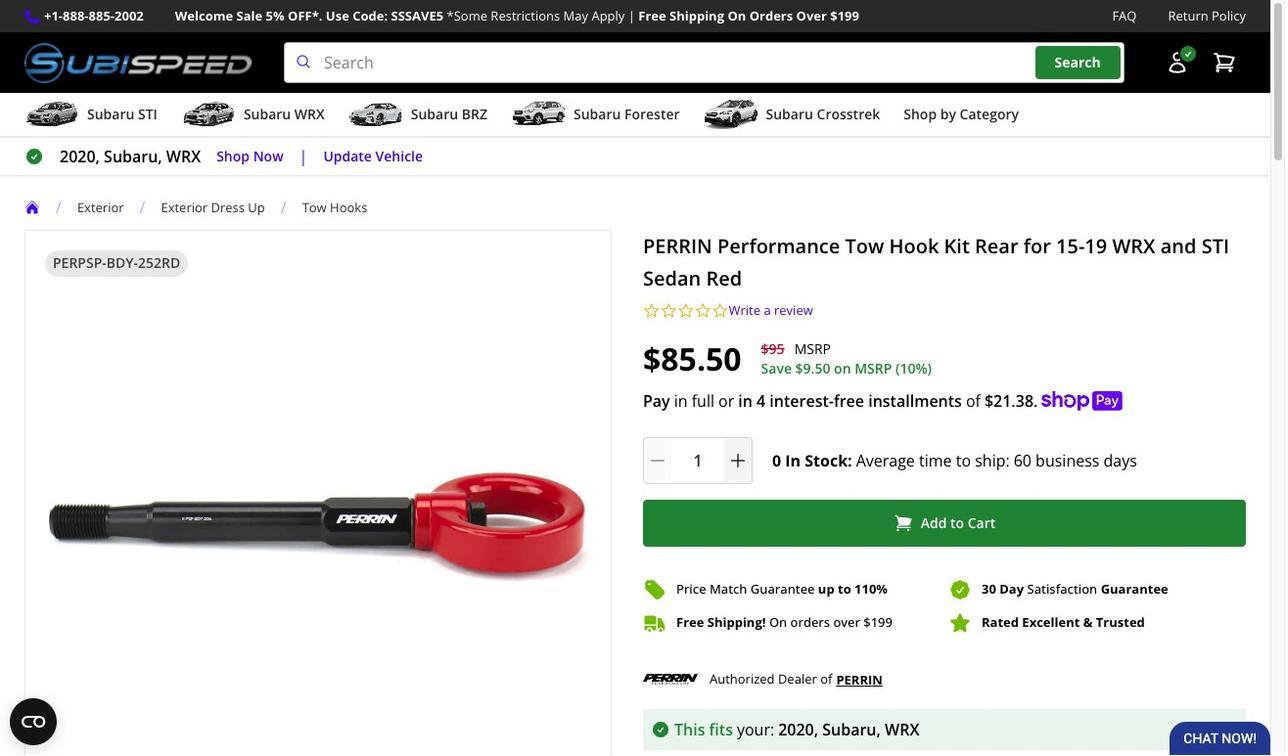 Task type: vqa. For each thing, say whether or not it's contained in the screenshot.
That to the right
no



Task type: describe. For each thing, give the bounding box(es) containing it.
update vehicle button
[[323, 146, 423, 168]]

1 horizontal spatial of
[[966, 390, 981, 412]]

orders
[[791, 614, 830, 632]]

$85.50
[[643, 337, 742, 380]]

rated
[[982, 614, 1019, 632]]

of inside authorized dealer of perrin
[[821, 671, 833, 688]]

subaru for subaru wrx
[[244, 105, 291, 123]]

sti inside perrin performance tow hook kit rear for 15-19 wrx and sti sedan red
[[1202, 233, 1230, 260]]

rated excellent & trusted
[[982, 614, 1145, 632]]

wrx inside dropdown button
[[295, 105, 325, 123]]

wrx inside perrin performance tow hook kit rear for 15-19 wrx and sti sedan red
[[1113, 233, 1156, 260]]

0 horizontal spatial |
[[299, 146, 308, 168]]

up
[[818, 581, 835, 598]]

subaru brz
[[411, 105, 488, 123]]

now
[[253, 147, 284, 165]]

/ for exterior dress up
[[140, 197, 145, 218]]

+1-888-885-2002
[[44, 7, 144, 24]]

perpsp-bdy-252rd perrin performance rear tow hook kit red, image
[[25, 330, 611, 718]]

search input field
[[284, 42, 1125, 83]]

0 vertical spatial $199
[[831, 7, 860, 24]]

search button
[[1035, 46, 1121, 79]]

1 horizontal spatial subaru,
[[823, 719, 881, 741]]

save
[[761, 359, 792, 378]]

4 empty star image from the left
[[712, 303, 729, 320]]

a subaru brz thumbnail image image
[[348, 100, 403, 129]]

exterior for exterior dress up
[[161, 198, 208, 216]]

2 guarantee from the left
[[1101, 581, 1169, 598]]

days
[[1104, 450, 1138, 472]]

sedan
[[643, 265, 701, 292]]

free shipping! on orders over $199
[[677, 614, 893, 632]]

satisfaction
[[1028, 581, 1098, 598]]

trusted
[[1096, 614, 1145, 632]]

ship:
[[975, 450, 1010, 472]]

2002
[[115, 7, 144, 24]]

15-
[[1057, 233, 1085, 260]]

day
[[1000, 581, 1024, 598]]

shipping
[[670, 7, 725, 24]]

faq
[[1113, 7, 1137, 24]]

installments
[[869, 390, 962, 412]]

tow inside perrin performance tow hook kit rear for 15-19 wrx and sti sedan red
[[845, 233, 884, 260]]

pay in full or in 4 interest-free installments of $21.38 .
[[643, 390, 1038, 412]]

for
[[1024, 233, 1051, 260]]

2 vertical spatial to
[[838, 581, 852, 598]]

0 vertical spatial free
[[639, 7, 666, 24]]

0 in stock: average time to ship: 60 business days
[[773, 450, 1138, 472]]

return
[[1169, 7, 1209, 24]]

subaru crosstrek
[[766, 105, 881, 123]]

885-
[[89, 7, 115, 24]]

1 horizontal spatial |
[[628, 7, 635, 24]]

this fits your: 2020, subaru, wrx
[[675, 719, 920, 741]]

subaru for subaru forester
[[574, 105, 621, 123]]

button image
[[1166, 51, 1190, 75]]

subispeed logo image
[[24, 42, 253, 83]]

subaru sti
[[87, 105, 158, 123]]

review
[[774, 302, 813, 319]]

vehicle
[[376, 147, 423, 165]]

0 vertical spatial to
[[956, 450, 971, 472]]

30
[[982, 581, 997, 598]]

subaru for subaru crosstrek
[[766, 105, 814, 123]]

$21.38
[[985, 390, 1034, 412]]

a
[[764, 302, 771, 319]]

perrin link
[[837, 669, 883, 691]]

2 empty star image from the left
[[660, 303, 678, 320]]

shop now link
[[217, 146, 284, 168]]

apply
[[592, 7, 625, 24]]

/ for tow hooks
[[281, 197, 287, 218]]

perrin performance tow hook kit rear for 15-19 wrx and sti sedan red
[[643, 233, 1230, 292]]

category
[[960, 105, 1019, 123]]

a subaru sti thumbnail image image
[[24, 100, 79, 129]]

subaru for subaru sti
[[87, 105, 134, 123]]

your:
[[737, 719, 775, 741]]

business
[[1036, 450, 1100, 472]]

perrin inside perrin performance tow hook kit rear for 15-19 wrx and sti sedan red
[[643, 233, 713, 260]]

60
[[1014, 450, 1032, 472]]

rear
[[975, 233, 1019, 260]]

or
[[719, 390, 735, 412]]

shop by category button
[[904, 97, 1019, 136]]

welcome sale 5% off*. use code: sssave5 *some restrictions may apply | free shipping on orders over $199
[[175, 7, 860, 24]]

hooks
[[330, 198, 367, 216]]

a subaru crosstrek thumbnail image image
[[704, 100, 758, 129]]

over
[[797, 7, 827, 24]]

(10%)
[[896, 359, 932, 378]]

$95 msrp save $9.50 on msrp (10%)
[[761, 340, 932, 378]]

full
[[692, 390, 715, 412]]

increment image
[[728, 451, 748, 471]]

on
[[834, 359, 851, 378]]

decrement image
[[648, 451, 668, 471]]

use
[[326, 7, 349, 24]]

shop by category
[[904, 105, 1019, 123]]

$9.50
[[796, 359, 831, 378]]

policy
[[1212, 7, 1246, 24]]

0 horizontal spatial tow
[[302, 198, 327, 216]]

open widget image
[[10, 699, 57, 746]]

and
[[1161, 233, 1197, 260]]

shop for shop now
[[217, 147, 250, 165]]

exterior link down 2020, subaru, wrx
[[77, 198, 140, 216]]

brz
[[462, 105, 488, 123]]

return policy link
[[1169, 6, 1246, 27]]

subaru forester button
[[511, 97, 680, 136]]

off*.
[[288, 7, 323, 24]]

perpsp-bdy-252rd
[[53, 254, 180, 272]]

shop pay image
[[1042, 391, 1124, 411]]

add to cart button
[[643, 500, 1246, 547]]



Task type: locate. For each thing, give the bounding box(es) containing it.
subaru sti button
[[24, 97, 158, 136]]

1 exterior from the left
[[77, 198, 124, 216]]

shop inside dropdown button
[[904, 105, 937, 123]]

subaru crosstrek button
[[704, 97, 881, 136]]

free down price
[[677, 614, 704, 632]]

sti right and
[[1202, 233, 1230, 260]]

write a review
[[729, 302, 813, 319]]

time
[[919, 450, 952, 472]]

sale
[[236, 7, 263, 24]]

| right now at the left top of page
[[299, 146, 308, 168]]

1 vertical spatial tow
[[845, 233, 884, 260]]

subaru, down perrin link
[[823, 719, 881, 741]]

subaru inside 'dropdown button'
[[411, 105, 458, 123]]

2020, right your:
[[779, 719, 819, 741]]

/ right up
[[281, 197, 287, 218]]

1 horizontal spatial free
[[677, 614, 704, 632]]

1 horizontal spatial shop
[[904, 105, 937, 123]]

interest-
[[770, 390, 834, 412]]

match
[[710, 581, 748, 598]]

+1-
[[44, 7, 63, 24]]

update
[[323, 147, 372, 165]]

exterior dress up
[[161, 198, 265, 216]]

+1-888-885-2002 link
[[44, 6, 144, 27]]

add to cart
[[921, 514, 996, 533]]

perrin up sedan
[[643, 233, 713, 260]]

exterior link
[[77, 198, 140, 216], [77, 198, 124, 216]]

0 vertical spatial 2020,
[[60, 146, 100, 168]]

0 vertical spatial tow
[[302, 198, 327, 216]]

tow hooks
[[302, 198, 367, 216]]

0 horizontal spatial sti
[[138, 105, 158, 123]]

1 vertical spatial to
[[951, 514, 965, 533]]

sti inside dropdown button
[[138, 105, 158, 123]]

0 vertical spatial perrin
[[643, 233, 713, 260]]

1 vertical spatial free
[[677, 614, 704, 632]]

up
[[248, 198, 265, 216]]

a subaru wrx thumbnail image image
[[181, 100, 236, 129]]

empty star image
[[678, 303, 695, 320]]

tow left the hook
[[845, 233, 884, 260]]

0 horizontal spatial 2020,
[[60, 146, 100, 168]]

subaru brz button
[[348, 97, 488, 136]]

0 horizontal spatial exterior
[[77, 198, 124, 216]]

perrin inside authorized dealer of perrin
[[837, 671, 883, 689]]

to right add at bottom
[[951, 514, 965, 533]]

1 horizontal spatial perrin
[[837, 671, 883, 689]]

performance
[[718, 233, 840, 260]]

subaru left crosstrek
[[766, 105, 814, 123]]

0
[[773, 450, 782, 472]]

0 horizontal spatial $199
[[831, 7, 860, 24]]

1 horizontal spatial msrp
[[855, 359, 892, 378]]

2020, subaru, wrx
[[60, 146, 201, 168]]

0 horizontal spatial in
[[674, 390, 688, 412]]

1 in from the left
[[674, 390, 688, 412]]

wrx
[[295, 105, 325, 123], [166, 146, 201, 168], [1113, 233, 1156, 260], [885, 719, 920, 741]]

subaru up now at the left top of page
[[244, 105, 291, 123]]

2020, down subaru sti dropdown button
[[60, 146, 100, 168]]

tow left hooks
[[302, 198, 327, 216]]

excellent
[[1023, 614, 1080, 632]]

sti up 2020, subaru, wrx
[[138, 105, 158, 123]]

subaru, down subaru sti
[[104, 146, 162, 168]]

1 horizontal spatial in
[[739, 390, 753, 412]]

subaru for subaru brz
[[411, 105, 458, 123]]

perrin down over
[[837, 671, 883, 689]]

guarantee up free shipping! on orders over $199
[[751, 581, 815, 598]]

exterior up "perpsp-bdy-252rd" at the left of the page
[[77, 198, 124, 216]]

2 / from the left
[[140, 197, 145, 218]]

subaru up 2020, subaru, wrx
[[87, 105, 134, 123]]

guarantee
[[751, 581, 815, 598], [1101, 581, 1169, 598]]

0 horizontal spatial free
[[639, 7, 666, 24]]

0 vertical spatial |
[[628, 7, 635, 24]]

2 exterior from the left
[[161, 198, 208, 216]]

in
[[674, 390, 688, 412], [739, 390, 753, 412]]

subaru forester
[[574, 105, 680, 123]]

0 vertical spatial of
[[966, 390, 981, 412]]

to right up
[[838, 581, 852, 598]]

2 horizontal spatial /
[[281, 197, 287, 218]]

subaru left brz
[[411, 105, 458, 123]]

of
[[966, 390, 981, 412], [821, 671, 833, 688]]

free right "apply"
[[639, 7, 666, 24]]

3 empty star image from the left
[[695, 303, 712, 320]]

of right dealer
[[821, 671, 833, 688]]

empty star image
[[643, 303, 660, 320], [660, 303, 678, 320], [695, 303, 712, 320], [712, 303, 729, 320]]

None number field
[[643, 437, 753, 484]]

may
[[564, 7, 589, 24]]

1 vertical spatial of
[[821, 671, 833, 688]]

1 subaru from the left
[[87, 105, 134, 123]]

perrin image
[[643, 666, 698, 694]]

| right "apply"
[[628, 7, 635, 24]]

update vehicle
[[323, 147, 423, 165]]

/ for exterior
[[56, 197, 62, 218]]

1 empty star image from the left
[[643, 303, 660, 320]]

authorized dealer of perrin
[[710, 671, 883, 689]]

$199
[[831, 7, 860, 24], [864, 614, 893, 632]]

30 day satisfaction guarantee
[[982, 581, 1169, 598]]

cart
[[968, 514, 996, 533]]

over
[[834, 614, 861, 632]]

write
[[729, 302, 761, 319]]

2 in from the left
[[739, 390, 753, 412]]

/ down 2020, subaru, wrx
[[140, 197, 145, 218]]

hook
[[890, 233, 939, 260]]

4 subaru from the left
[[574, 105, 621, 123]]

restrictions
[[491, 7, 560, 24]]

welcome
[[175, 7, 233, 24]]

exterior for exterior
[[77, 198, 124, 216]]

2 subaru from the left
[[244, 105, 291, 123]]

/
[[56, 197, 62, 218], [140, 197, 145, 218], [281, 197, 287, 218]]

kit
[[944, 233, 970, 260]]

perrin
[[643, 233, 713, 260], [837, 671, 883, 689]]

in left 4
[[739, 390, 753, 412]]

1 horizontal spatial 2020,
[[779, 719, 819, 741]]

subaru wrx
[[244, 105, 325, 123]]

msrp up the $9.50
[[795, 340, 831, 358]]

perpsp-
[[53, 254, 107, 272]]

1 horizontal spatial on
[[769, 614, 787, 632]]

0 horizontal spatial msrp
[[795, 340, 831, 358]]

1 vertical spatial |
[[299, 146, 308, 168]]

sti
[[138, 105, 158, 123], [1202, 233, 1230, 260]]

to
[[956, 450, 971, 472], [951, 514, 965, 533], [838, 581, 852, 598]]

0 vertical spatial on
[[728, 7, 746, 24]]

authorized
[[710, 671, 775, 688]]

shop left by
[[904, 105, 937, 123]]

tow
[[302, 198, 327, 216], [845, 233, 884, 260]]

exterior link up "perpsp-bdy-252rd" at the left of the page
[[77, 198, 124, 216]]

4
[[757, 390, 766, 412]]

shop now
[[217, 147, 284, 165]]

0 horizontal spatial shop
[[217, 147, 250, 165]]

to right time
[[956, 450, 971, 472]]

1 vertical spatial on
[[769, 614, 787, 632]]

write a review link
[[729, 302, 813, 320]]

3 / from the left
[[281, 197, 287, 218]]

free
[[834, 390, 865, 412]]

0 horizontal spatial perrin
[[643, 233, 713, 260]]

exterior dress up link
[[161, 198, 281, 216], [161, 198, 265, 216]]

bdy-
[[106, 254, 138, 272]]

shop for shop by category
[[904, 105, 937, 123]]

$95
[[761, 340, 785, 358]]

msrp right on
[[855, 359, 892, 378]]

guarantee up trusted
[[1101, 581, 1169, 598]]

5%
[[266, 7, 285, 24]]

1 horizontal spatial /
[[140, 197, 145, 218]]

252rd
[[138, 254, 180, 272]]

exterior left dress
[[161, 198, 208, 216]]

shop left now at the left top of page
[[217, 147, 250, 165]]

return policy
[[1169, 7, 1246, 24]]

1 vertical spatial subaru,
[[823, 719, 881, 741]]

shop
[[904, 105, 937, 123], [217, 147, 250, 165]]

3 subaru from the left
[[411, 105, 458, 123]]

pay
[[643, 390, 670, 412]]

0 horizontal spatial guarantee
[[751, 581, 815, 598]]

1 vertical spatial sti
[[1202, 233, 1230, 260]]

|
[[628, 7, 635, 24], [299, 146, 308, 168]]

0 vertical spatial shop
[[904, 105, 937, 123]]

1 vertical spatial 2020,
[[779, 719, 819, 741]]

subaru wrx button
[[181, 97, 325, 136]]

1 / from the left
[[56, 197, 62, 218]]

0 vertical spatial sti
[[138, 105, 158, 123]]

home image
[[24, 200, 40, 216]]

5 subaru from the left
[[766, 105, 814, 123]]

a subaru forester thumbnail image image
[[511, 100, 566, 129]]

/ right home "icon"
[[56, 197, 62, 218]]

0 horizontal spatial subaru,
[[104, 146, 162, 168]]

1 horizontal spatial $199
[[864, 614, 893, 632]]

0 vertical spatial subaru,
[[104, 146, 162, 168]]

crosstrek
[[817, 105, 881, 123]]

dress
[[211, 198, 245, 216]]

1 vertical spatial shop
[[217, 147, 250, 165]]

0 horizontal spatial of
[[821, 671, 833, 688]]

1 horizontal spatial sti
[[1202, 233, 1230, 260]]

of left $21.38
[[966, 390, 981, 412]]

1 guarantee from the left
[[751, 581, 815, 598]]

code:
[[353, 7, 388, 24]]

.
[[1034, 390, 1038, 412]]

888-
[[63, 7, 89, 24]]

in left full
[[674, 390, 688, 412]]

1 vertical spatial perrin
[[837, 671, 883, 689]]

dealer
[[778, 671, 817, 688]]

in
[[786, 450, 801, 472]]

&
[[1084, 614, 1093, 632]]

1 horizontal spatial tow
[[845, 233, 884, 260]]

to inside button
[[951, 514, 965, 533]]

0 horizontal spatial /
[[56, 197, 62, 218]]

sssave5
[[391, 7, 444, 24]]

average
[[856, 450, 915, 472]]

this
[[675, 719, 705, 741]]

subaru left forester
[[574, 105, 621, 123]]

1 horizontal spatial guarantee
[[1101, 581, 1169, 598]]

0 horizontal spatial on
[[728, 7, 746, 24]]

1 horizontal spatial exterior
[[161, 198, 208, 216]]

faq link
[[1113, 6, 1137, 27]]

1 vertical spatial $199
[[864, 614, 893, 632]]

on
[[728, 7, 746, 24], [769, 614, 787, 632]]



